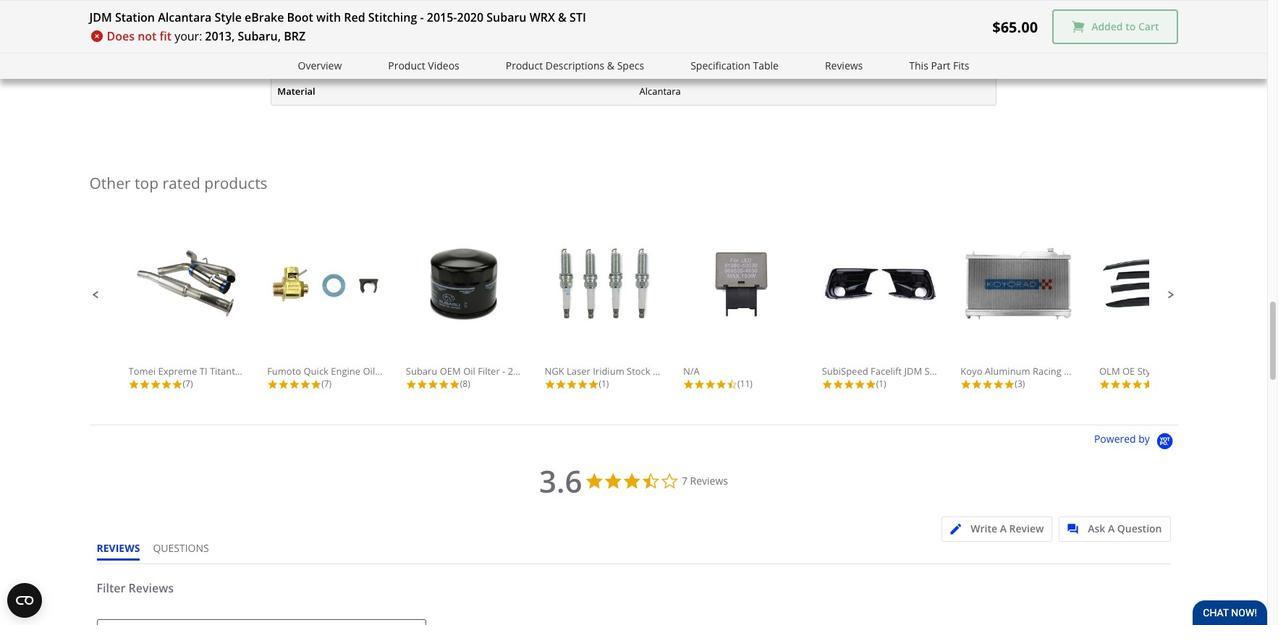 Task type: locate. For each thing, give the bounding box(es) containing it.
1 product from the left
[[388, 59, 426, 72]]

ebrake
[[245, 9, 284, 25]]

product videos
[[388, 59, 460, 72]]

1 horizontal spatial style
[[1138, 365, 1159, 378]]

5 star image from the left
[[278, 380, 289, 390]]

2 7 total reviews element from the left
[[267, 378, 383, 390]]

1 vertical spatial filter
[[97, 581, 126, 597]]

filter inside filter reviews heading
[[97, 581, 126, 597]]

reviews for filter reviews
[[129, 581, 174, 597]]

product left videos at the top left of page
[[388, 59, 426, 72]]

1 horizontal spatial (7)
[[322, 378, 332, 390]]

2015+
[[508, 365, 535, 378]]

product left descriptions
[[506, 59, 543, 72]]

0 horizontal spatial filter
[[97, 581, 126, 597]]

6 star image from the left
[[289, 380, 300, 390]]

(1) right subispeed on the right bottom of page
[[877, 378, 887, 390]]

reviews for 7 reviews
[[690, 474, 728, 488]]

1 horizontal spatial boot
[[662, 58, 683, 71]]

a inside 'dropdown button'
[[1000, 522, 1007, 536]]

style up 2013,
[[215, 9, 242, 25]]

1 star image from the left
[[139, 380, 150, 390]]

wrx
[[530, 9, 555, 25], [537, 365, 557, 378]]

2 star image from the left
[[150, 380, 161, 390]]

1 ... from the left
[[1107, 365, 1115, 378]]

10 star image from the left
[[428, 380, 439, 390]]

koyo
[[961, 365, 983, 378]]

1 horizontal spatial product
[[506, 59, 543, 72]]

(8)
[[460, 378, 470, 390]]

rated
[[163, 173, 200, 194]]

filter
[[478, 365, 500, 378], [97, 581, 126, 597]]

a
[[1000, 522, 1007, 536], [1109, 522, 1115, 536]]

2 product from the left
[[506, 59, 543, 72]]

write no frame image
[[951, 524, 969, 535]]

fumoto
[[267, 365, 301, 378]]

1 vertical spatial alcantara
[[640, 85, 681, 98]]

11 star image from the left
[[450, 380, 460, 390]]

-
[[420, 9, 424, 25], [503, 365, 506, 378], [1104, 365, 1107, 378], [1217, 365, 1220, 378]]

20 star image from the left
[[961, 380, 972, 390]]

2 (1) from the left
[[877, 378, 887, 390]]

1 (7) from the left
[[183, 378, 193, 390]]

19 star image from the left
[[866, 380, 877, 390]]

question
[[1118, 522, 1163, 536]]

subispeed
[[822, 365, 869, 378]]

0 horizontal spatial boot
[[287, 9, 314, 25]]

2 oil from the left
[[464, 365, 476, 378]]

tab list
[[97, 542, 222, 564]]

star image
[[129, 380, 139, 390], [150, 380, 161, 390], [161, 380, 172, 390], [172, 380, 183, 390], [278, 380, 289, 390], [289, 380, 300, 390], [300, 380, 311, 390], [311, 380, 322, 390], [417, 380, 428, 390], [428, 380, 439, 390], [450, 380, 460, 390], [545, 380, 556, 390], [556, 380, 567, 390], [567, 380, 577, 390], [577, 380, 588, 390], [588, 380, 599, 390], [684, 380, 694, 390], [855, 380, 866, 390], [866, 380, 877, 390], [961, 380, 972, 390], [1122, 380, 1133, 390], [1143, 380, 1154, 390]]

specification
[[691, 59, 751, 72]]

2 total reviews element
[[1100, 378, 1216, 390]]

quick
[[304, 365, 329, 378]]

0 horizontal spatial subaru
[[406, 365, 438, 378]]

1 vertical spatial jdm
[[905, 365, 923, 378]]

ask a question
[[1089, 522, 1163, 536]]

0 horizontal spatial product
[[388, 59, 426, 72]]

0 vertical spatial jdm
[[89, 9, 112, 25]]

1 horizontal spatial ...
[[1220, 365, 1228, 378]]

(2)
[[1154, 378, 1164, 390]]

1 total reviews element
[[545, 378, 661, 390], [822, 378, 938, 390]]

product descriptions & specs link
[[506, 58, 645, 74]]

(1) right laser
[[599, 378, 609, 390]]

jdm
[[89, 9, 112, 25], [905, 365, 923, 378]]

questions
[[153, 542, 209, 556]]

...
[[1107, 365, 1115, 378], [1220, 365, 1228, 378]]

this
[[910, 59, 929, 72]]

11 total reviews element
[[684, 378, 799, 390]]

reviews link
[[825, 58, 863, 74]]

reviews inside heading
[[129, 581, 174, 597]]

range...
[[676, 365, 711, 378]]

16 star image from the left
[[588, 380, 599, 390]]

0 horizontal spatial alcantara
[[158, 9, 212, 25]]

filter down reviews
[[97, 581, 126, 597]]

2 (7) from the left
[[322, 378, 332, 390]]

- left 2015+ on the bottom
[[503, 365, 506, 378]]

1 horizontal spatial &
[[607, 59, 615, 72]]

0 horizontal spatial style
[[215, 9, 242, 25]]

style right oe
[[1138, 365, 1159, 378]]

$65.00
[[993, 17, 1038, 37]]

wrx left sti
[[530, 9, 555, 25]]

18 star image from the left
[[855, 380, 866, 390]]

subispeed facelift jdm style...
[[822, 365, 953, 378]]

1 horizontal spatial (1)
[[877, 378, 887, 390]]

(7) left "ti"
[[183, 378, 193, 390]]

2 ... from the left
[[1220, 365, 1228, 378]]

7
[[682, 474, 688, 488]]

product
[[388, 59, 426, 72], [506, 59, 543, 72]]

red
[[344, 9, 365, 25]]

& left specs
[[607, 59, 615, 72]]

tomei
[[129, 365, 156, 378]]

2 1 total reviews element from the left
[[822, 378, 938, 390]]

0 horizontal spatial (1)
[[599, 378, 609, 390]]

specification table link
[[691, 58, 779, 74]]

ngk laser iridium stock heat range...
[[545, 365, 711, 378]]

jdm up 'does' at top left
[[89, 9, 112, 25]]

tomei expreme ti titantium cat-back... link
[[129, 246, 300, 378]]

filter reviews
[[97, 581, 174, 597]]

added
[[1092, 20, 1124, 33]]

0 horizontal spatial ...
[[1107, 365, 1115, 378]]

not
[[138, 28, 157, 44]]

boot right shift
[[662, 58, 683, 71]]

1 horizontal spatial subaru
[[487, 9, 527, 25]]

sti
[[570, 9, 586, 25]]

filter right (8)
[[478, 365, 500, 378]]

dialog image
[[1068, 524, 1086, 535]]

(7) for quick
[[322, 378, 332, 390]]

2 a from the left
[[1109, 522, 1115, 536]]

your:
[[175, 28, 202, 44]]

subaru oem oil filter - 2015+ wrx link
[[406, 246, 557, 378]]

a right ask
[[1109, 522, 1115, 536]]

& left sti
[[558, 9, 567, 25]]

(7) for expreme
[[183, 378, 193, 390]]

2 horizontal spatial reviews
[[825, 59, 863, 72]]

subaru left oem
[[406, 365, 438, 378]]

1 (1) from the left
[[599, 378, 609, 390]]

3 total reviews element
[[961, 378, 1077, 390]]

guards
[[1183, 365, 1215, 378]]

style...
[[925, 365, 953, 378]]

1 horizontal spatial 7 total reviews element
[[267, 378, 383, 390]]

radiator
[[1065, 365, 1102, 378]]

7 total reviews element for expreme
[[129, 378, 244, 390]]

8 star image from the left
[[311, 380, 322, 390]]

a inside dropdown button
[[1109, 522, 1115, 536]]

write
[[971, 522, 998, 536]]

0 horizontal spatial &
[[558, 9, 567, 25]]

0 horizontal spatial reviews
[[129, 581, 174, 597]]

brz
[[284, 28, 306, 44]]

22 star image from the left
[[1143, 380, 1154, 390]]

fit
[[160, 28, 172, 44]]

Search Reviews search field
[[97, 620, 426, 626]]

oil right oem
[[464, 365, 476, 378]]

half star image
[[727, 380, 738, 390]]

0 horizontal spatial 7 total reviews element
[[129, 378, 244, 390]]

oem
[[440, 365, 461, 378]]

... left oe
[[1107, 365, 1115, 378]]

koyo aluminum racing radiator -...
[[961, 365, 1115, 378]]

... right guards
[[1220, 365, 1228, 378]]

2 vertical spatial reviews
[[129, 581, 174, 597]]

11 star image from the left
[[972, 380, 983, 390]]

3 star image from the left
[[161, 380, 172, 390]]

location
[[277, 58, 317, 71]]

olm
[[1100, 365, 1121, 378]]

8 star image from the left
[[822, 380, 833, 390]]

(7) right back...
[[322, 378, 332, 390]]

8 total reviews element
[[406, 378, 522, 390]]

15 star image from the left
[[577, 380, 588, 390]]

wrx right 2015+ on the bottom
[[537, 365, 557, 378]]

1 vertical spatial style
[[1138, 365, 1159, 378]]

9 star image from the left
[[833, 380, 844, 390]]

specification table
[[691, 59, 779, 72]]

this part fits link
[[910, 58, 970, 74]]

0 vertical spatial filter
[[478, 365, 500, 378]]

0 horizontal spatial jdm
[[89, 9, 112, 25]]

0 horizontal spatial a
[[1000, 522, 1007, 536]]

a right write
[[1000, 522, 1007, 536]]

other
[[89, 173, 131, 194]]

subaru right 2020 at left
[[487, 9, 527, 25]]

- left 2015-
[[420, 9, 424, 25]]

other top rated products
[[89, 173, 268, 194]]

olm oe style rain guards -...
[[1100, 365, 1228, 378]]

1 horizontal spatial oil
[[464, 365, 476, 378]]

aluminum
[[985, 365, 1031, 378]]

titantium
[[210, 365, 252, 378]]

0 vertical spatial &
[[558, 9, 567, 25]]

boot up brz
[[287, 9, 314, 25]]

tab list containing reviews
[[97, 542, 222, 564]]

1 horizontal spatial filter
[[478, 365, 500, 378]]

alcantara up your:
[[158, 9, 212, 25]]

7 star image from the left
[[716, 380, 727, 390]]

table
[[753, 59, 779, 72]]

star image
[[139, 380, 150, 390], [267, 380, 278, 390], [406, 380, 417, 390], [439, 380, 450, 390], [694, 380, 705, 390], [705, 380, 716, 390], [716, 380, 727, 390], [822, 380, 833, 390], [833, 380, 844, 390], [844, 380, 855, 390], [972, 380, 983, 390], [983, 380, 994, 390], [994, 380, 1005, 390], [1005, 380, 1015, 390], [1100, 380, 1111, 390], [1111, 380, 1122, 390], [1133, 380, 1143, 390]]

7 total reviews element
[[129, 378, 244, 390], [267, 378, 383, 390]]

jdm left style...
[[905, 365, 923, 378]]

oil
[[363, 365, 375, 378], [464, 365, 476, 378]]

4 star image from the left
[[439, 380, 450, 390]]

ask a question button
[[1059, 517, 1171, 543]]

n/a link
[[684, 246, 799, 378]]

1 vertical spatial reviews
[[690, 474, 728, 488]]

product descriptions & specs
[[506, 59, 645, 72]]

oil left drain
[[363, 365, 375, 378]]

7 reviews
[[682, 474, 728, 488]]

specs
[[617, 59, 645, 72]]

1 7 total reviews element from the left
[[129, 378, 244, 390]]

3 star image from the left
[[406, 380, 417, 390]]

(7)
[[183, 378, 193, 390], [322, 378, 332, 390]]

subaru
[[487, 9, 527, 25], [406, 365, 438, 378]]

0 horizontal spatial oil
[[363, 365, 375, 378]]

1 1 total reviews element from the left
[[545, 378, 661, 390]]

1 total reviews element for laser
[[545, 378, 661, 390]]

1 horizontal spatial 1 total reviews element
[[822, 378, 938, 390]]

alcantara down shift boot
[[640, 85, 681, 98]]

1 horizontal spatial a
[[1109, 522, 1115, 536]]

1 vertical spatial boot
[[662, 58, 683, 71]]

0 horizontal spatial 1 total reviews element
[[545, 378, 661, 390]]

tomei expreme ti titantium cat-back...
[[129, 365, 300, 378]]

0 horizontal spatial (7)
[[183, 378, 193, 390]]

powered by
[[1095, 433, 1153, 447]]

1 horizontal spatial reviews
[[690, 474, 728, 488]]

1 a from the left
[[1000, 522, 1007, 536]]

12 star image from the left
[[545, 380, 556, 390]]



Task type: describe. For each thing, give the bounding box(es) containing it.
color
[[277, 31, 302, 44]]

7 total reviews element for quick
[[267, 378, 383, 390]]

0 vertical spatial alcantara
[[158, 9, 212, 25]]

1 vertical spatial wrx
[[537, 365, 557, 378]]

(11)
[[738, 378, 753, 390]]

a for write
[[1000, 522, 1007, 536]]

station
[[115, 9, 155, 25]]

laser
[[567, 365, 591, 378]]

overview
[[298, 59, 342, 72]]

powered by link
[[1095, 433, 1179, 451]]

5 star image from the left
[[694, 380, 705, 390]]

ngk laser iridium stock heat range... link
[[545, 246, 711, 378]]

descriptions
[[546, 59, 605, 72]]

4 star image from the left
[[172, 380, 183, 390]]

part
[[932, 59, 951, 72]]

3.6 star rating element
[[540, 461, 583, 502]]

0 vertical spatial wrx
[[530, 9, 555, 25]]

2015-
[[427, 9, 457, 25]]

1 vertical spatial subaru
[[406, 365, 438, 378]]

1 horizontal spatial alcantara
[[640, 85, 681, 98]]

12 star image from the left
[[983, 380, 994, 390]]

- right guards
[[1217, 365, 1220, 378]]

oe
[[1123, 365, 1136, 378]]

0 vertical spatial boot
[[287, 9, 314, 25]]

1 vertical spatial &
[[607, 59, 615, 72]]

this part fits
[[910, 59, 970, 72]]

0 vertical spatial subaru
[[487, 9, 527, 25]]

write a review
[[971, 522, 1045, 536]]

- right radiator
[[1104, 365, 1107, 378]]

a for ask
[[1109, 522, 1115, 536]]

ngk
[[545, 365, 565, 378]]

racing
[[1033, 365, 1062, 378]]

(3)
[[1015, 378, 1026, 390]]

ask
[[1089, 522, 1106, 536]]

9 star image from the left
[[417, 380, 428, 390]]

powered
[[1095, 433, 1137, 447]]

facelift
[[871, 365, 902, 378]]

2 star image from the left
[[267, 380, 278, 390]]

products
[[204, 173, 268, 194]]

subispeed facelift jdm style... link
[[822, 246, 953, 378]]

n/a
[[684, 365, 700, 378]]

(1) for facelift
[[877, 378, 887, 390]]

does not fit your: 2013, subaru, brz
[[107, 28, 306, 44]]

17 star image from the left
[[1133, 380, 1143, 390]]

stitching
[[368, 9, 417, 25]]

style inside the "olm oe style rain guards -..." link
[[1138, 365, 1159, 378]]

3.6
[[540, 461, 583, 502]]

to
[[1126, 20, 1136, 33]]

drain
[[378, 365, 402, 378]]

0 vertical spatial style
[[215, 9, 242, 25]]

1 star image from the left
[[129, 380, 139, 390]]

0 vertical spatial reviews
[[825, 59, 863, 72]]

13 star image from the left
[[994, 380, 1005, 390]]

koyo aluminum racing radiator -... link
[[961, 246, 1115, 378]]

rain
[[1161, 365, 1181, 378]]

fumoto quick engine oil drain valve...
[[267, 365, 435, 378]]

product for product videos
[[388, 59, 426, 72]]

shift boot
[[640, 58, 683, 71]]

fumoto quick engine oil drain valve... link
[[267, 246, 435, 378]]

14 star image from the left
[[1005, 380, 1015, 390]]

(1) for laser
[[599, 378, 609, 390]]

2020
[[457, 9, 484, 25]]

21 star image from the left
[[1122, 380, 1133, 390]]

iridium
[[593, 365, 625, 378]]

added to cart button
[[1053, 9, 1179, 44]]

heat
[[653, 365, 674, 378]]

valve...
[[404, 365, 435, 378]]

back...
[[272, 365, 300, 378]]

overview link
[[298, 58, 342, 74]]

material
[[277, 85, 316, 98]]

subaru oem oil filter - 2015+ wrx
[[406, 365, 557, 378]]

17 star image from the left
[[684, 380, 694, 390]]

stock
[[627, 365, 651, 378]]

6 star image from the left
[[705, 380, 716, 390]]

videos
[[428, 59, 460, 72]]

jdm station alcantara style ebrake boot with red stitching - 2015-2020 subaru wrx & sti
[[89, 9, 586, 25]]

fits
[[954, 59, 970, 72]]

olm oe style rain guards -... link
[[1100, 246, 1228, 378]]

cat-
[[255, 365, 272, 378]]

by
[[1139, 433, 1151, 447]]

7 star image from the left
[[300, 380, 311, 390]]

15 star image from the left
[[1100, 380, 1111, 390]]

filter inside subaru oem oil filter - 2015+ wrx link
[[478, 365, 500, 378]]

13 star image from the left
[[556, 380, 567, 390]]

1 oil from the left
[[363, 365, 375, 378]]

reviews
[[97, 542, 140, 556]]

ti
[[200, 365, 208, 378]]

product for product descriptions & specs
[[506, 59, 543, 72]]

16 star image from the left
[[1111, 380, 1122, 390]]

open widget image
[[7, 584, 42, 618]]

expreme
[[158, 365, 197, 378]]

added to cart
[[1092, 20, 1160, 33]]

shift
[[640, 58, 660, 71]]

subaru,
[[238, 28, 281, 44]]

1 total reviews element for facelift
[[822, 378, 938, 390]]

does
[[107, 28, 135, 44]]

filter reviews heading
[[97, 581, 1171, 609]]

10 star image from the left
[[844, 380, 855, 390]]

cart
[[1139, 20, 1160, 33]]

top
[[135, 173, 159, 194]]

product videos link
[[388, 58, 460, 74]]

2013,
[[205, 28, 235, 44]]

with
[[317, 9, 341, 25]]

14 star image from the left
[[567, 380, 577, 390]]

1 horizontal spatial jdm
[[905, 365, 923, 378]]



Task type: vqa. For each thing, say whether or not it's contained in the screenshot.
a subaru WRX Thumbnail Image
no



